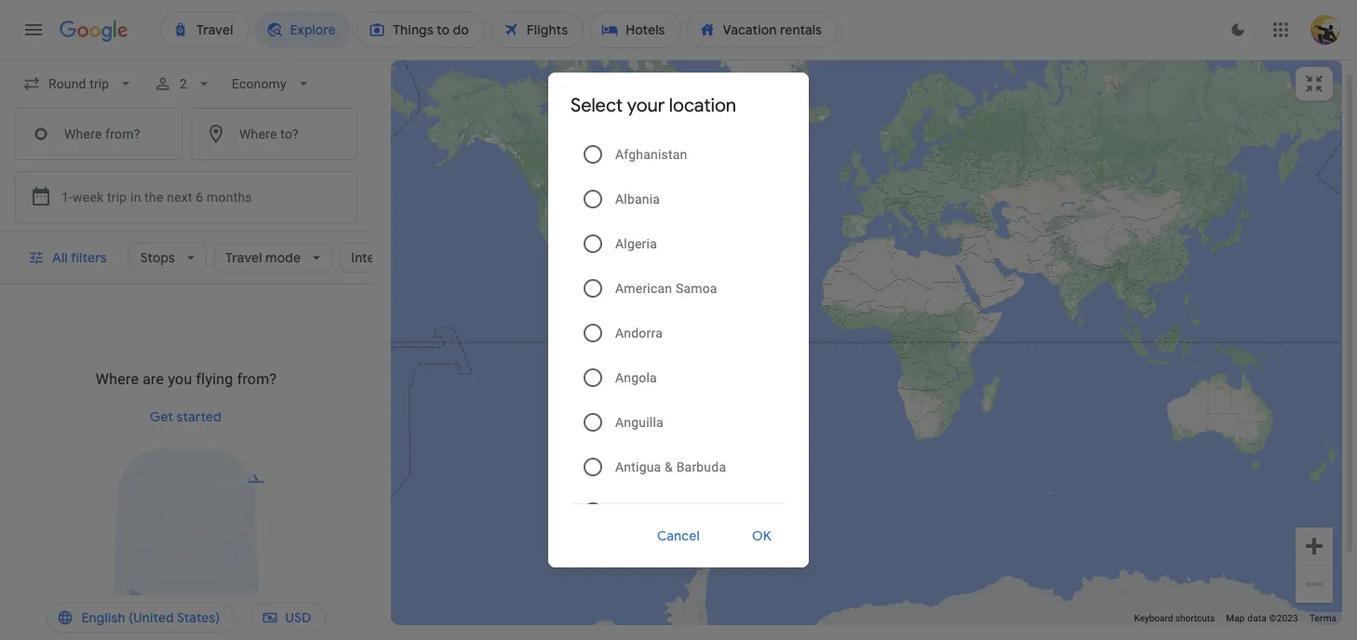 Task type: vqa. For each thing, say whether or not it's contained in the screenshot.
"american"
yes



Task type: describe. For each thing, give the bounding box(es) containing it.
map data ©2023
[[1226, 613, 1298, 624]]

(united
[[129, 610, 174, 626]]

started
[[177, 409, 222, 425]]

american
[[615, 281, 672, 296]]

2 button
[[146, 67, 221, 101]]

from?
[[237, 370, 277, 388]]

albania
[[615, 192, 660, 207]]

english (united states) button
[[46, 603, 235, 633]]

months
[[207, 190, 252, 205]]

travel mode
[[225, 249, 301, 266]]

week
[[73, 190, 104, 205]]

antigua & barbuda
[[615, 460, 726, 475]]

1-
[[61, 190, 73, 205]]

trip
[[107, 190, 127, 205]]

antigua
[[615, 460, 661, 475]]

filters form
[[0, 60, 372, 232]]

all
[[52, 249, 68, 266]]

cancel button
[[635, 514, 722, 558]]

are
[[143, 370, 164, 388]]

ok button
[[730, 514, 794, 558]]

data
[[1248, 613, 1267, 624]]

©2023
[[1269, 613, 1298, 624]]

in
[[130, 190, 141, 205]]

afghanistan
[[615, 147, 687, 162]]

english (united states)
[[81, 610, 220, 626]]

american samoa
[[615, 281, 717, 296]]

interests button
[[340, 243, 437, 273]]

travel
[[225, 249, 262, 266]]

1-week trip in the next 6 months button
[[15, 171, 357, 223]]

argentina
[[615, 504, 673, 519]]

stops button
[[129, 243, 207, 273]]

select your location
[[571, 94, 736, 117]]

get started
[[150, 409, 222, 425]]

samoa
[[676, 281, 717, 296]]

angola
[[615, 370, 657, 385]]

map
[[1226, 613, 1245, 624]]

anguilla
[[615, 415, 663, 430]]

all filters
[[52, 249, 107, 266]]

english
[[81, 610, 125, 626]]

cancel
[[657, 528, 700, 544]]



Task type: locate. For each thing, give the bounding box(es) containing it.
shortcuts
[[1175, 613, 1215, 624]]

barbuda
[[676, 460, 726, 475]]

keyboard
[[1134, 613, 1173, 624]]

usd
[[285, 610, 311, 626]]

you
[[168, 370, 192, 388]]

the
[[144, 190, 163, 205]]

keyboard shortcuts
[[1134, 613, 1215, 624]]

flying
[[196, 370, 233, 388]]

andorra
[[615, 326, 663, 341]]

get
[[150, 409, 174, 425]]

ok
[[752, 528, 772, 544]]

terms
[[1309, 613, 1337, 624]]

travel mode button
[[214, 243, 333, 273]]

get started button
[[143, 402, 229, 432]]

terms link
[[1309, 613, 1337, 624]]

filters
[[71, 249, 107, 266]]

states)
[[177, 610, 220, 626]]

select
[[571, 94, 623, 117]]

1-week trip in the next 6 months
[[61, 190, 252, 205]]

where are you flying from?
[[96, 370, 277, 388]]

keyboard shortcuts button
[[1134, 613, 1215, 626]]

interests
[[351, 249, 406, 266]]

next
[[167, 190, 192, 205]]

stops
[[140, 249, 175, 266]]

all filters button
[[17, 243, 122, 273]]

map region
[[390, 0, 1343, 640]]

mode
[[265, 249, 301, 266]]

location
[[669, 94, 736, 117]]

2
[[180, 76, 187, 91]]

view smaller map image
[[1303, 73, 1325, 95]]

usd button
[[250, 603, 326, 633]]

&
[[665, 460, 673, 475]]

where
[[96, 370, 139, 388]]

your
[[627, 94, 665, 117]]

6
[[196, 190, 203, 205]]

algeria
[[615, 236, 657, 251]]



